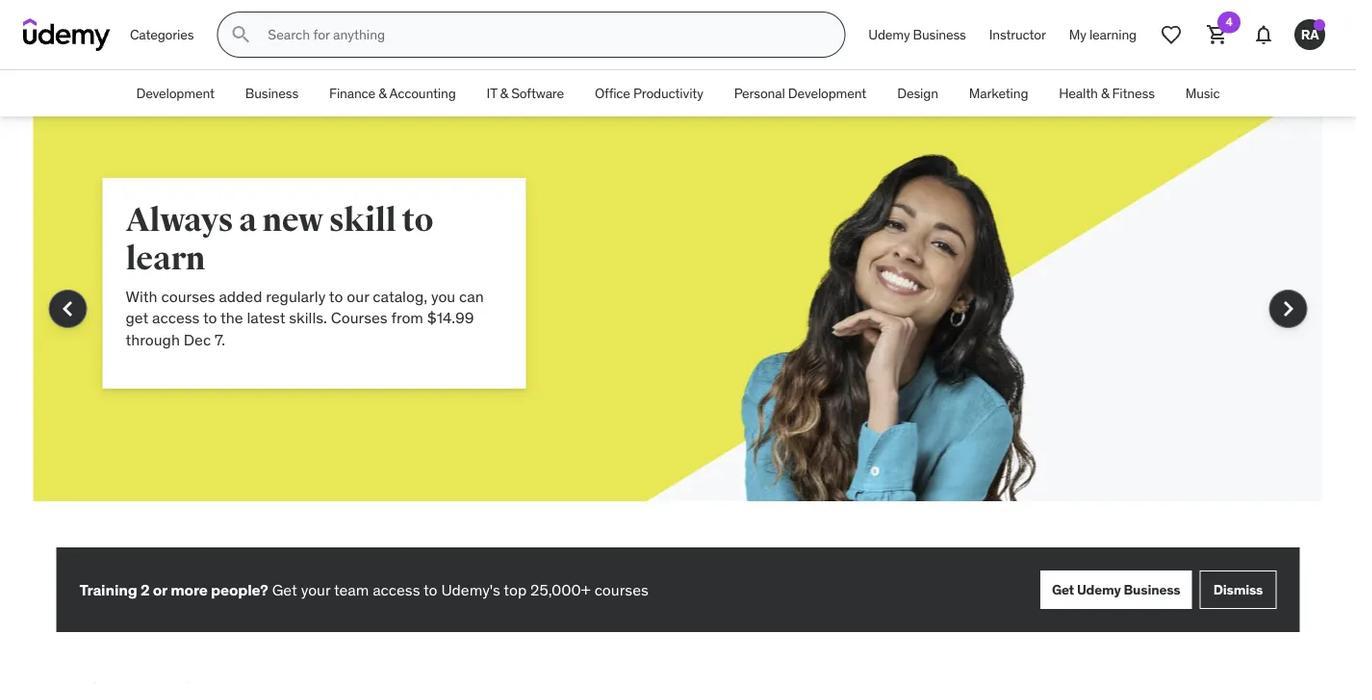 Task type: locate. For each thing, give the bounding box(es) containing it.
carousel element
[[33, 117, 1323, 548]]

or
[[153, 580, 167, 600]]

design link
[[882, 70, 954, 117]]

& right it
[[500, 84, 508, 102]]

development right personal
[[788, 84, 867, 102]]

0 horizontal spatial development
[[136, 84, 215, 102]]

business down submit search icon on the left of page
[[245, 84, 299, 102]]

development down categories "dropdown button"
[[136, 84, 215, 102]]

courses right 25,000+
[[595, 580, 649, 600]]

1 & from the left
[[379, 84, 387, 102]]

1 horizontal spatial development
[[788, 84, 867, 102]]

$14.99
[[427, 308, 474, 328]]

1 development from the left
[[136, 84, 215, 102]]

people?
[[211, 580, 268, 600]]

0 horizontal spatial access
[[152, 308, 200, 328]]

your
[[301, 580, 331, 600]]

Search for anything text field
[[264, 18, 822, 51]]

catalog,
[[373, 286, 428, 306]]

always
[[126, 200, 233, 240]]

marketing
[[969, 84, 1029, 102]]

to
[[402, 200, 433, 240], [329, 286, 343, 306], [203, 308, 217, 328], [424, 580, 438, 600]]

notifications image
[[1253, 23, 1276, 46]]

get udemy business
[[1052, 581, 1181, 599]]

development inside development link
[[136, 84, 215, 102]]

software
[[511, 84, 564, 102]]

latest
[[247, 308, 285, 328]]

categories
[[130, 26, 194, 43]]

business
[[913, 26, 966, 43], [245, 84, 299, 102], [1124, 581, 1181, 599]]

fitness
[[1113, 84, 1155, 102]]

3 & from the left
[[1101, 84, 1110, 102]]

training
[[79, 580, 137, 600]]

0 horizontal spatial business
[[245, 84, 299, 102]]

finance
[[329, 84, 376, 102]]

it & software
[[487, 84, 564, 102]]

1 horizontal spatial udemy
[[1077, 581, 1121, 599]]

my learning link
[[1058, 12, 1149, 58]]

1 vertical spatial business
[[245, 84, 299, 102]]

development
[[136, 84, 215, 102], [788, 84, 867, 102]]

2 & from the left
[[500, 84, 508, 102]]

2 horizontal spatial &
[[1101, 84, 1110, 102]]

0 vertical spatial courses
[[161, 286, 215, 306]]

shopping cart with 4 items image
[[1206, 23, 1230, 46]]

ra
[[1301, 26, 1319, 43]]

get inside get udemy business link
[[1052, 581, 1075, 599]]

udemy business link
[[857, 12, 978, 58]]

dec
[[184, 330, 211, 349]]

ra link
[[1287, 12, 1334, 58]]

1 horizontal spatial &
[[500, 84, 508, 102]]

business inside "link"
[[245, 84, 299, 102]]

2 vertical spatial business
[[1124, 581, 1181, 599]]

the
[[221, 308, 243, 328]]

& right finance
[[379, 84, 387, 102]]

health & fitness link
[[1044, 70, 1171, 117]]

access
[[152, 308, 200, 328], [373, 580, 420, 600]]

business up design
[[913, 26, 966, 43]]

get
[[272, 580, 297, 600], [1052, 581, 1075, 599]]

7.
[[215, 330, 225, 349]]

& right health
[[1101, 84, 1110, 102]]

always a new skill to learn with courses added regularly to our catalog, you can get access to the latest skills. courses from $14.99 through dec 7.
[[126, 200, 484, 349]]

1 horizontal spatial access
[[373, 580, 420, 600]]

get udemy business link
[[1041, 571, 1193, 609]]

music link
[[1171, 70, 1236, 117]]

skill
[[329, 200, 396, 240]]

udemy
[[869, 26, 910, 43], [1077, 581, 1121, 599]]

access up the dec
[[152, 308, 200, 328]]

regularly
[[266, 286, 326, 306]]

personal development link
[[719, 70, 882, 117]]

4
[[1226, 14, 1233, 29]]

2 development from the left
[[788, 84, 867, 102]]

access right team
[[373, 580, 420, 600]]

health
[[1060, 84, 1098, 102]]

business link
[[230, 70, 314, 117]]

skills.
[[289, 308, 327, 328]]

1 horizontal spatial get
[[1052, 581, 1075, 599]]

instructor
[[990, 26, 1046, 43]]

marketing link
[[954, 70, 1044, 117]]

0 horizontal spatial &
[[379, 84, 387, 102]]

development inside personal development link
[[788, 84, 867, 102]]

instructor link
[[978, 12, 1058, 58]]

2 horizontal spatial business
[[1124, 581, 1181, 599]]

from
[[391, 308, 424, 328]]

0 horizontal spatial courses
[[161, 286, 215, 306]]

0 vertical spatial udemy
[[869, 26, 910, 43]]

personal
[[734, 84, 785, 102]]

0 vertical spatial access
[[152, 308, 200, 328]]

it
[[487, 84, 497, 102]]

added
[[219, 286, 262, 306]]

0 horizontal spatial udemy
[[869, 26, 910, 43]]

business left dismiss
[[1124, 581, 1181, 599]]

1 vertical spatial courses
[[595, 580, 649, 600]]

top
[[504, 580, 527, 600]]

courses down the learn
[[161, 286, 215, 306]]

development link
[[121, 70, 230, 117]]

music
[[1186, 84, 1220, 102]]

1 vertical spatial access
[[373, 580, 420, 600]]

courses
[[161, 286, 215, 306], [595, 580, 649, 600]]

& for software
[[500, 84, 508, 102]]

0 vertical spatial business
[[913, 26, 966, 43]]

& for accounting
[[379, 84, 387, 102]]

&
[[379, 84, 387, 102], [500, 84, 508, 102], [1101, 84, 1110, 102]]



Task type: vqa. For each thing, say whether or not it's contained in the screenshot.
Srivastava
no



Task type: describe. For each thing, give the bounding box(es) containing it.
training 2 or more people? get your team access to udemy's top 25,000+ courses
[[79, 580, 649, 600]]

can
[[459, 286, 484, 306]]

design
[[898, 84, 939, 102]]

my
[[1070, 26, 1087, 43]]

0 horizontal spatial get
[[272, 580, 297, 600]]

with
[[126, 286, 158, 306]]

to left udemy's
[[424, 580, 438, 600]]

our
[[347, 286, 369, 306]]

accounting
[[389, 84, 456, 102]]

my learning
[[1070, 26, 1137, 43]]

office productivity
[[595, 84, 704, 102]]

productivity
[[634, 84, 704, 102]]

finance & accounting
[[329, 84, 456, 102]]

office
[[595, 84, 631, 102]]

next image
[[1273, 294, 1304, 324]]

courses inside always a new skill to learn with courses added regularly to our catalog, you can get access to the latest skills. courses from $14.99 through dec 7.
[[161, 286, 215, 306]]

new
[[262, 200, 323, 240]]

categories button
[[118, 12, 205, 58]]

25,000+
[[531, 580, 591, 600]]

learning
[[1090, 26, 1137, 43]]

access inside always a new skill to learn with courses added regularly to our catalog, you can get access to the latest skills. courses from $14.99 through dec 7.
[[152, 308, 200, 328]]

submit search image
[[229, 23, 253, 46]]

2
[[140, 580, 150, 600]]

dismiss
[[1214, 581, 1264, 599]]

you have alerts image
[[1314, 19, 1326, 31]]

more
[[171, 580, 208, 600]]

you
[[431, 286, 456, 306]]

learn
[[126, 239, 205, 279]]

health & fitness
[[1060, 84, 1155, 102]]

it & software link
[[471, 70, 580, 117]]

get
[[126, 308, 148, 328]]

udemy image
[[23, 18, 111, 51]]

1 vertical spatial udemy
[[1077, 581, 1121, 599]]

office productivity link
[[580, 70, 719, 117]]

personal development
[[734, 84, 867, 102]]

a
[[239, 200, 257, 240]]

& for fitness
[[1101, 84, 1110, 102]]

dismiss button
[[1200, 571, 1277, 609]]

finance & accounting link
[[314, 70, 471, 117]]

courses
[[331, 308, 388, 328]]

1 horizontal spatial business
[[913, 26, 966, 43]]

to left our at the top left of page
[[329, 286, 343, 306]]

1 horizontal spatial courses
[[595, 580, 649, 600]]

through
[[126, 330, 180, 349]]

udemy's
[[441, 580, 500, 600]]

to left the
[[203, 308, 217, 328]]

wishlist image
[[1160, 23, 1183, 46]]

4 link
[[1195, 12, 1241, 58]]

team
[[334, 580, 369, 600]]

udemy business
[[869, 26, 966, 43]]

to right skill in the top of the page
[[402, 200, 433, 240]]

previous image
[[52, 294, 83, 324]]



